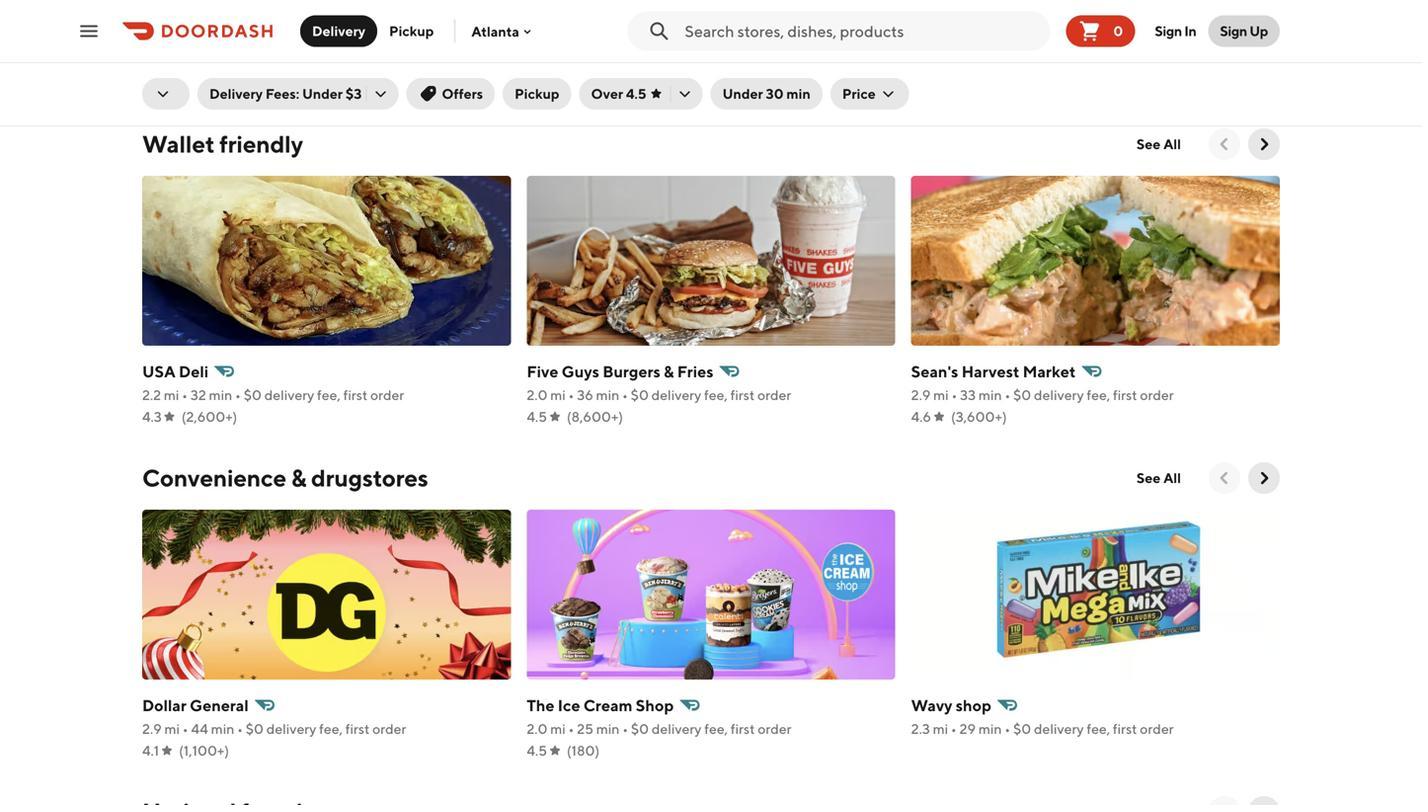 Task type: describe. For each thing, give the bounding box(es) containing it.
first for wavy shop
[[1114, 721, 1138, 737]]

sign in link
[[1144, 11, 1209, 51]]

fee, for usa deli
[[317, 387, 341, 403]]

• left 33
[[952, 387, 958, 403]]

atlanta
[[472, 23, 520, 39]]

4.6
[[912, 409, 932, 425]]

checkers
[[142, 28, 212, 47]]

sign up
[[1221, 23, 1269, 39]]

2.2 mi • 32 min • $​0 delivery fee, first order
[[142, 387, 404, 403]]

min for deli
[[209, 387, 232, 403]]

first for the ice cream shop
[[731, 721, 755, 737]]

(180)
[[567, 743, 600, 759]]

mi for dollar general
[[164, 721, 180, 737]]

2.9 for dollar general
[[142, 721, 162, 737]]

next button of carousel image for wallet friendly
[[1255, 134, 1275, 154]]

burgers
[[603, 362, 661, 381]]

over 4.5
[[591, 85, 647, 102]]

fee, for dollar general
[[319, 721, 343, 737]]

fee, for the ice cream shop
[[705, 721, 728, 737]]

fries
[[678, 362, 714, 381]]

over
[[591, 85, 624, 102]]

2.0 for convenience & drugstores
[[527, 721, 548, 737]]

• right 15
[[998, 53, 1004, 69]]

1.1 mi • 15 min • $​0 delivery fee, first order 4.4
[[912, 53, 1167, 91]]

delivery for delivery fees: under $3
[[209, 85, 263, 102]]

• down general
[[237, 721, 243, 737]]

mi for checkers
[[165, 53, 181, 69]]

dollar
[[142, 696, 187, 715]]

2.3
[[912, 721, 931, 737]]

23
[[577, 53, 593, 69]]

delivery for china breeze
[[651, 53, 701, 69]]

3.8
[[142, 75, 162, 91]]

$​0 for usa deli
[[244, 387, 262, 403]]

1 horizontal spatial pickup
[[515, 85, 560, 102]]

five
[[527, 362, 559, 381]]

under inside button
[[723, 85, 764, 102]]

$​0 for dollar general
[[246, 721, 264, 737]]

sign in
[[1156, 23, 1197, 39]]

five guys burgers & fries
[[527, 362, 714, 381]]

(8,600+)
[[567, 409, 623, 425]]

4.4
[[912, 75, 932, 91]]

(2,600+)
[[182, 409, 237, 425]]

2.0 for wallet friendly
[[527, 387, 548, 403]]

see all for wallet friendly
[[1137, 136, 1182, 152]]

the
[[527, 696, 555, 715]]

1 vertical spatial pickup button
[[503, 78, 572, 110]]

sign for sign up
[[1221, 23, 1248, 39]]

delivery button
[[300, 15, 378, 47]]

first inside the 1.1 mi • 15 min • $​0 delivery fee, first order 4.4
[[1106, 53, 1131, 69]]

0.7 mi • 24 min • $​0 delivery fee, first order
[[142, 53, 406, 69]]

delivery for sean's harvest market
[[1035, 387, 1085, 403]]

breeze
[[574, 28, 626, 47]]

ice
[[558, 696, 581, 715]]

mi inside the 1.1 mi • 15 min • $​0 delivery fee, first order 4.4
[[928, 53, 944, 69]]

$​0 for the ice cream shop
[[631, 721, 649, 737]]

0
[[1114, 23, 1124, 39]]

mi for sean's harvest market
[[934, 387, 949, 403]]

previous button of carousel image
[[1215, 468, 1235, 488]]

order for the ice cream shop
[[758, 721, 792, 737]]

next button of carousel image for convenience & drugstores
[[1255, 468, 1275, 488]]

harvest
[[962, 362, 1020, 381]]

market
[[1023, 362, 1076, 381]]

4.2
[[527, 75, 546, 91]]

wavy shop
[[912, 696, 992, 715]]

wavy
[[912, 696, 953, 715]]

see all for convenience & drugstores
[[1137, 470, 1182, 486]]

order for five guys burgers & fries
[[758, 387, 792, 403]]

usa deli
[[142, 362, 209, 381]]

Store search: begin typing to search for stores available on DoorDash text field
[[685, 20, 1043, 42]]

mi for usa deli
[[164, 387, 179, 403]]

see all link for wallet friendly
[[1125, 128, 1194, 160]]

order for china breeze
[[757, 53, 791, 69]]

wallet
[[142, 130, 215, 158]]

• left 23
[[569, 53, 575, 69]]

delivery for checkers
[[267, 53, 316, 69]]

(3,600+)
[[952, 409, 1008, 425]]

0 vertical spatial pickup
[[389, 23, 434, 39]]

min right 24 at the top
[[211, 53, 234, 69]]

first for sean's harvest market
[[1114, 387, 1138, 403]]

• down the sean's harvest market
[[1005, 387, 1011, 403]]

drugstores
[[311, 464, 429, 492]]

0.3
[[527, 53, 548, 69]]

(1,100+) for breeze
[[566, 75, 616, 91]]

sign up link
[[1209, 15, 1281, 47]]

15
[[955, 53, 969, 69]]

30
[[766, 85, 784, 102]]

order inside the 1.1 mi • 15 min • $​0 delivery fee, first order 4.4
[[1133, 53, 1167, 69]]

• up (4,500+)
[[237, 53, 243, 69]]

convenience & drugstores link
[[142, 462, 429, 494]]

$3
[[346, 85, 362, 102]]

fees:
[[266, 85, 299, 102]]

36
[[577, 387, 594, 403]]

deli
[[179, 362, 209, 381]]

fee, for checkers
[[319, 53, 343, 69]]

delivery for the ice cream shop
[[652, 721, 702, 737]]

first for dollar general
[[346, 721, 370, 737]]

4.5 for wallet friendly
[[527, 409, 547, 425]]

delivery for usa deli
[[265, 387, 314, 403]]

price
[[843, 85, 876, 102]]

24
[[192, 53, 208, 69]]

min for breeze
[[596, 53, 619, 69]]

convenience
[[142, 464, 287, 492]]

mi for five guys burgers & fries
[[551, 387, 566, 403]]

0 horizontal spatial &
[[291, 464, 307, 492]]

1 under from the left
[[302, 85, 343, 102]]

under 30 min
[[723, 85, 811, 102]]

fee, for sean's harvest market
[[1087, 387, 1111, 403]]

delivery for dollar general
[[267, 721, 317, 737]]

• left 15
[[946, 53, 952, 69]]

fee, for china breeze
[[704, 53, 728, 69]]

2.0 mi • 25 min • $​0 delivery fee, first order
[[527, 721, 792, 737]]

0.3 mi • 23 min • $​0 delivery fee, first order
[[527, 53, 791, 69]]



Task type: vqa. For each thing, say whether or not it's contained in the screenshot.


Task type: locate. For each thing, give the bounding box(es) containing it.
pickup
[[389, 23, 434, 39], [515, 85, 560, 102]]

2.0
[[527, 387, 548, 403], [527, 721, 548, 737]]

delivery
[[312, 23, 366, 39], [209, 85, 263, 102]]

see for convenience & drugstores
[[1137, 470, 1161, 486]]

(1,100+) down 44
[[179, 743, 229, 759]]

sign left the up
[[1221, 23, 1248, 39]]

first for checkers
[[346, 53, 370, 69]]

shop
[[636, 696, 674, 715]]

offers
[[442, 85, 483, 102]]

& left drugstores
[[291, 464, 307, 492]]

2 under from the left
[[723, 85, 764, 102]]

• left 24 at the top
[[183, 53, 189, 69]]

1 horizontal spatial (1,100+)
[[566, 75, 616, 91]]

1 horizontal spatial pickup button
[[503, 78, 572, 110]]

• right 29
[[1005, 721, 1011, 737]]

shop
[[956, 696, 992, 715]]

$​0 down "market"
[[1014, 387, 1032, 403]]

• left 29
[[951, 721, 957, 737]]

&
[[664, 362, 674, 381], [291, 464, 307, 492]]

1 vertical spatial see all link
[[1125, 462, 1194, 494]]

delivery for wavy shop
[[1035, 721, 1085, 737]]

fee, for wavy shop
[[1087, 721, 1111, 737]]

29
[[960, 721, 976, 737]]

delivery down 0 button
[[1027, 53, 1077, 69]]

atlanta button
[[472, 23, 535, 39]]

1 horizontal spatial delivery
[[312, 23, 366, 39]]

2.0 down five
[[527, 387, 548, 403]]

all
[[1164, 136, 1182, 152], [1164, 470, 1182, 486]]

delivery down fries
[[652, 387, 702, 403]]

1 next button of carousel image from the top
[[1255, 134, 1275, 154]]

see left previous button of carousel icon
[[1137, 470, 1161, 486]]

convenience & drugstores
[[142, 464, 429, 492]]

$​0 right 15
[[1007, 53, 1025, 69]]

$​0 right 29
[[1014, 721, 1032, 737]]

$​0 up delivery fees: under $3
[[246, 53, 264, 69]]

2 see from the top
[[1137, 470, 1161, 486]]

0 vertical spatial next button of carousel image
[[1255, 134, 1275, 154]]

sean's
[[912, 362, 959, 381]]

0 vertical spatial 2.0
[[527, 387, 548, 403]]

• up '(2,600+)'
[[235, 387, 241, 403]]

2.0 down the
[[527, 721, 548, 737]]

0 vertical spatial (1,100+)
[[566, 75, 616, 91]]

under left 30 at the right top
[[723, 85, 764, 102]]

$​0 right 32
[[244, 387, 262, 403]]

$​0 for china breeze
[[631, 53, 649, 69]]

min right 29
[[979, 721, 1002, 737]]

see all left previous button of carousel image
[[1137, 136, 1182, 152]]

order for wavy shop
[[1141, 721, 1175, 737]]

delivery right 29
[[1035, 721, 1085, 737]]

0 vertical spatial delivery
[[312, 23, 366, 39]]

next button of carousel image
[[1255, 134, 1275, 154], [1255, 468, 1275, 488]]

$​0 inside the 1.1 mi • 15 min • $​0 delivery fee, first order 4.4
[[1007, 53, 1025, 69]]

friendly
[[219, 130, 303, 158]]

2 2.0 from the top
[[527, 721, 548, 737]]

pickup right delivery button
[[389, 23, 434, 39]]

all left previous button of carousel image
[[1164, 136, 1182, 152]]

0 horizontal spatial delivery
[[209, 85, 263, 102]]

order for dollar general
[[373, 721, 407, 737]]

delivery up the over 4.5 button
[[651, 53, 701, 69]]

min right 36
[[596, 387, 620, 403]]

first for five guys burgers & fries
[[731, 387, 755, 403]]

1 horizontal spatial &
[[664, 362, 674, 381]]

2.0 mi • 36 min • $​0 delivery fee, first order
[[527, 387, 792, 403]]

mi right 1.1
[[928, 53, 944, 69]]

0 horizontal spatial 2.9
[[142, 721, 162, 737]]

delivery down the shop
[[652, 721, 702, 737]]

previous button of carousel image
[[1215, 134, 1235, 154]]

min right 15
[[972, 53, 995, 69]]

• down five guys burgers & fries
[[623, 387, 628, 403]]

$​0 down the shop
[[631, 721, 649, 737]]

32
[[191, 387, 206, 403]]

44
[[191, 721, 208, 737]]

1 vertical spatial 2.0
[[527, 721, 548, 737]]

• left 25
[[569, 721, 575, 737]]

min right 44
[[211, 721, 234, 737]]

see all link left previous button of carousel image
[[1125, 128, 1194, 160]]

china breeze
[[527, 28, 626, 47]]

mi down ice at bottom
[[551, 721, 566, 737]]

see all link for convenience & drugstores
[[1125, 462, 1194, 494]]

pickup button up offers "button"
[[378, 15, 446, 47]]

0 vertical spatial 4.5
[[626, 85, 647, 102]]

mi for the ice cream shop
[[551, 721, 566, 737]]

$​0
[[246, 53, 264, 69], [631, 53, 649, 69], [1007, 53, 1025, 69], [244, 387, 262, 403], [631, 387, 649, 403], [1014, 387, 1032, 403], [246, 721, 264, 737], [631, 721, 649, 737], [1014, 721, 1032, 737]]

25
[[577, 721, 594, 737]]

min right 30 at the right top
[[787, 85, 811, 102]]

2.2
[[142, 387, 161, 403]]

4.5 for convenience & drugstores
[[527, 743, 547, 759]]

0 vertical spatial see
[[1137, 136, 1161, 152]]

1 vertical spatial see
[[1137, 470, 1161, 486]]

2 all from the top
[[1164, 470, 1182, 486]]

see all
[[1137, 136, 1182, 152], [1137, 470, 1182, 486]]

$​0 down general
[[246, 721, 264, 737]]

1 horizontal spatial 2.9
[[912, 387, 931, 403]]

order
[[373, 53, 406, 69], [757, 53, 791, 69], [1133, 53, 1167, 69], [371, 387, 404, 403], [758, 387, 792, 403], [1141, 387, 1175, 403], [373, 721, 407, 737], [758, 721, 792, 737], [1141, 721, 1175, 737]]

1 see all from the top
[[1137, 136, 1182, 152]]

0 horizontal spatial under
[[302, 85, 343, 102]]

1 vertical spatial delivery
[[209, 85, 263, 102]]

(1,100+) for general
[[179, 743, 229, 759]]

mi down the sean's
[[934, 387, 949, 403]]

1 vertical spatial 2.9
[[142, 721, 162, 737]]

mi for china breeze
[[551, 53, 566, 69]]

$​0 for five guys burgers & fries
[[631, 387, 649, 403]]

wallet friendly
[[142, 130, 303, 158]]

pickup button down 0.3
[[503, 78, 572, 110]]

mi right 0.7
[[165, 53, 181, 69]]

2.3 mi • 29 min • $​0 delivery fee, first order
[[912, 721, 1175, 737]]

sign
[[1156, 23, 1183, 39], [1221, 23, 1248, 39]]

next button of carousel image right previous button of carousel icon
[[1255, 468, 1275, 488]]

4.5 down five
[[527, 409, 547, 425]]

see all link left previous button of carousel icon
[[1125, 462, 1194, 494]]

•
[[183, 53, 189, 69], [237, 53, 243, 69], [569, 53, 575, 69], [622, 53, 628, 69], [946, 53, 952, 69], [998, 53, 1004, 69], [182, 387, 188, 403], [235, 387, 241, 403], [569, 387, 575, 403], [623, 387, 628, 403], [952, 387, 958, 403], [1005, 387, 1011, 403], [183, 721, 188, 737], [237, 721, 243, 737], [569, 721, 575, 737], [623, 721, 629, 737], [951, 721, 957, 737], [1005, 721, 1011, 737]]

min for guys
[[596, 387, 620, 403]]

sean's harvest market
[[912, 362, 1076, 381]]

• up over 4.5
[[622, 53, 628, 69]]

delivery up convenience & drugstores
[[265, 387, 314, 403]]

$​0 up the over 4.5 button
[[631, 53, 649, 69]]

min right 32
[[209, 387, 232, 403]]

1 horizontal spatial sign
[[1221, 23, 1248, 39]]

0 vertical spatial 2.9
[[912, 387, 931, 403]]

(1,100+) down 23
[[566, 75, 616, 91]]

min right 33
[[979, 387, 1003, 403]]

delivery left fees:
[[209, 85, 263, 102]]

0 horizontal spatial pickup
[[389, 23, 434, 39]]

• left 36
[[569, 387, 575, 403]]

open menu image
[[77, 19, 101, 43]]

2 see all from the top
[[1137, 470, 1182, 486]]

0 horizontal spatial (1,100+)
[[179, 743, 229, 759]]

2.9 up "4.1"
[[142, 721, 162, 737]]

0 horizontal spatial pickup button
[[378, 15, 446, 47]]

$​0 for sean's harvest market
[[1014, 387, 1032, 403]]

guys
[[562, 362, 600, 381]]

1 vertical spatial 4.5
[[527, 409, 547, 425]]

fee, inside the 1.1 mi • 15 min • $​0 delivery fee, first order 4.4
[[1080, 53, 1104, 69]]

1 vertical spatial (1,100+)
[[179, 743, 229, 759]]

• left 32
[[182, 387, 188, 403]]

2.9 for sean's harvest market
[[912, 387, 931, 403]]

1 vertical spatial &
[[291, 464, 307, 492]]

delivery up $3
[[312, 23, 366, 39]]

4.5
[[626, 85, 647, 102], [527, 409, 547, 425], [527, 743, 547, 759]]

2 see all link from the top
[[1125, 462, 1194, 494]]

$​0 for wavy shop
[[1014, 721, 1032, 737]]

see
[[1137, 136, 1161, 152], [1137, 470, 1161, 486]]

4.1
[[142, 743, 159, 759]]

0 horizontal spatial sign
[[1156, 23, 1183, 39]]

delivery for five guys burgers & fries
[[652, 387, 702, 403]]

mi right 2.3
[[933, 721, 949, 737]]

fee,
[[319, 53, 343, 69], [704, 53, 728, 69], [1080, 53, 1104, 69], [317, 387, 341, 403], [705, 387, 728, 403], [1087, 387, 1111, 403], [319, 721, 343, 737], [705, 721, 728, 737], [1087, 721, 1111, 737]]

4.5 right over
[[626, 85, 647, 102]]

mi right 0.3
[[551, 53, 566, 69]]

4.5 down the
[[527, 743, 547, 759]]

delivery right 44
[[267, 721, 317, 737]]

0 vertical spatial &
[[664, 362, 674, 381]]

1 vertical spatial all
[[1164, 470, 1182, 486]]

1 vertical spatial pickup
[[515, 85, 560, 102]]

min for ice
[[597, 721, 620, 737]]

sign left in
[[1156, 23, 1183, 39]]

delivery up delivery fees: under $3
[[267, 53, 316, 69]]

0 button
[[1067, 15, 1136, 47]]

see left previous button of carousel image
[[1137, 136, 1161, 152]]

min inside the under 30 min button
[[787, 85, 811, 102]]

delivery inside the 1.1 mi • 15 min • $​0 delivery fee, first order 4.4
[[1027, 53, 1077, 69]]

2 next button of carousel image from the top
[[1255, 468, 1275, 488]]

2.9 mi • 33 min • $​0 delivery fee, first order
[[912, 387, 1175, 403]]

2.9
[[912, 387, 931, 403], [142, 721, 162, 737]]

up
[[1250, 23, 1269, 39]]

min for harvest
[[979, 387, 1003, 403]]

0 vertical spatial see all
[[1137, 136, 1182, 152]]

delivery inside button
[[312, 23, 366, 39]]

1 horizontal spatial under
[[723, 85, 764, 102]]

1 see all link from the top
[[1125, 128, 1194, 160]]

first for china breeze
[[730, 53, 755, 69]]

all for convenience & drugstores
[[1164, 470, 1182, 486]]

usa
[[142, 362, 176, 381]]

fee, for five guys burgers & fries
[[705, 387, 728, 403]]

1.1
[[912, 53, 926, 69]]

mi right 2.2
[[164, 387, 179, 403]]

order for checkers
[[373, 53, 406, 69]]

min for general
[[211, 721, 234, 737]]

min right 23
[[596, 53, 619, 69]]

order for sean's harvest market
[[1141, 387, 1175, 403]]

in
[[1185, 23, 1197, 39]]

(4,500+)
[[181, 75, 238, 91]]

mi down dollar
[[164, 721, 180, 737]]

cream
[[584, 696, 633, 715]]

1 vertical spatial see all
[[1137, 470, 1182, 486]]

1 vertical spatial next button of carousel image
[[1255, 468, 1275, 488]]

1 all from the top
[[1164, 136, 1182, 152]]

0 vertical spatial all
[[1164, 136, 1182, 152]]

0.7
[[142, 53, 163, 69]]

1 2.0 from the top
[[527, 387, 548, 403]]

under 30 min button
[[711, 78, 823, 110]]

under
[[302, 85, 343, 102], [723, 85, 764, 102]]

next button of carousel image right previous button of carousel image
[[1255, 134, 1275, 154]]

& up 2.0 mi • 36 min • $​0 delivery fee, first order
[[664, 362, 674, 381]]

delivery down "market"
[[1035, 387, 1085, 403]]

dollar general
[[142, 696, 249, 715]]

4.5 inside button
[[626, 85, 647, 102]]

$​0 for checkers
[[246, 53, 264, 69]]

mi left 36
[[551, 387, 566, 403]]

2 sign from the left
[[1221, 23, 1248, 39]]

order for usa deli
[[371, 387, 404, 403]]

33
[[961, 387, 976, 403]]

2.9 up 4.6 at right bottom
[[912, 387, 931, 403]]

pickup down 0.3
[[515, 85, 560, 102]]

1 see from the top
[[1137, 136, 1161, 152]]

all left previous button of carousel icon
[[1164, 470, 1182, 486]]

wallet friendly link
[[142, 128, 303, 160]]

sign for sign in
[[1156, 23, 1183, 39]]

price button
[[831, 78, 910, 110]]

under left $3
[[302, 85, 343, 102]]

general
[[190, 696, 249, 715]]

4.3
[[142, 409, 162, 425]]

all for wallet friendly
[[1164, 136, 1182, 152]]

delivery for delivery
[[312, 23, 366, 39]]

2 vertical spatial 4.5
[[527, 743, 547, 759]]

first for usa deli
[[344, 387, 368, 403]]

over 4.5 button
[[580, 78, 703, 110]]

the ice cream shop
[[527, 696, 674, 715]]

mi for wavy shop
[[933, 721, 949, 737]]

min right 25
[[597, 721, 620, 737]]

• left 44
[[183, 721, 188, 737]]

0 vertical spatial see all link
[[1125, 128, 1194, 160]]

delivery fees: under $3
[[209, 85, 362, 102]]

• down cream
[[623, 721, 629, 737]]

offers button
[[406, 78, 495, 110]]

see for wallet friendly
[[1137, 136, 1161, 152]]

min inside the 1.1 mi • 15 min • $​0 delivery fee, first order 4.4
[[972, 53, 995, 69]]

see all left previous button of carousel icon
[[1137, 470, 1182, 486]]

0 vertical spatial pickup button
[[378, 15, 446, 47]]

(1,100+)
[[566, 75, 616, 91], [179, 743, 229, 759]]

china
[[527, 28, 571, 47]]

delivery
[[267, 53, 316, 69], [651, 53, 701, 69], [1027, 53, 1077, 69], [265, 387, 314, 403], [652, 387, 702, 403], [1035, 387, 1085, 403], [267, 721, 317, 737], [652, 721, 702, 737], [1035, 721, 1085, 737]]

1 sign from the left
[[1156, 23, 1183, 39]]

$​0 down burgers
[[631, 387, 649, 403]]

min for shop
[[979, 721, 1002, 737]]

2.9 mi • 44 min • $​0 delivery fee, first order
[[142, 721, 407, 737]]



